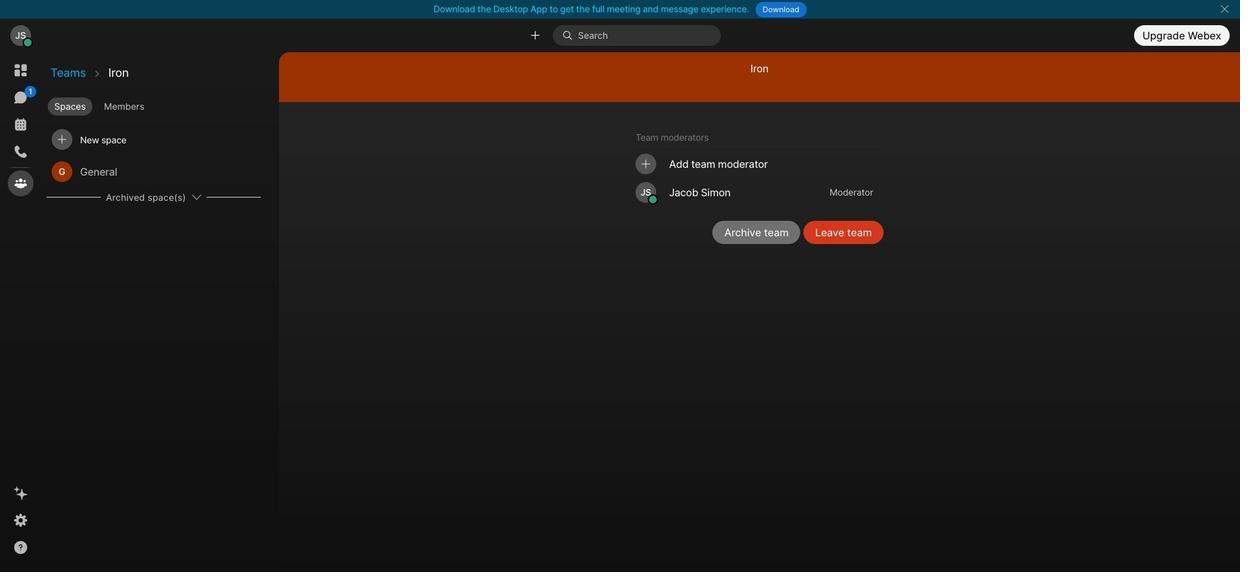 Task type: vqa. For each thing, say whether or not it's contained in the screenshot.
list item
yes



Task type: locate. For each thing, give the bounding box(es) containing it.
arrow down_16 image
[[191, 192, 202, 202]]

webex tab list
[[8, 57, 36, 196]]

list item
[[47, 123, 261, 156]]

navigation
[[0, 52, 41, 572]]

tab list
[[45, 92, 278, 117]]



Task type: describe. For each thing, give the bounding box(es) containing it.
cancel_16 image
[[1219, 4, 1230, 14]]

add team moderator list item
[[625, 150, 884, 178]]

general list item
[[47, 156, 261, 188]]

jacob simon list item
[[625, 178, 884, 207]]

team moderators list
[[625, 150, 884, 207]]



